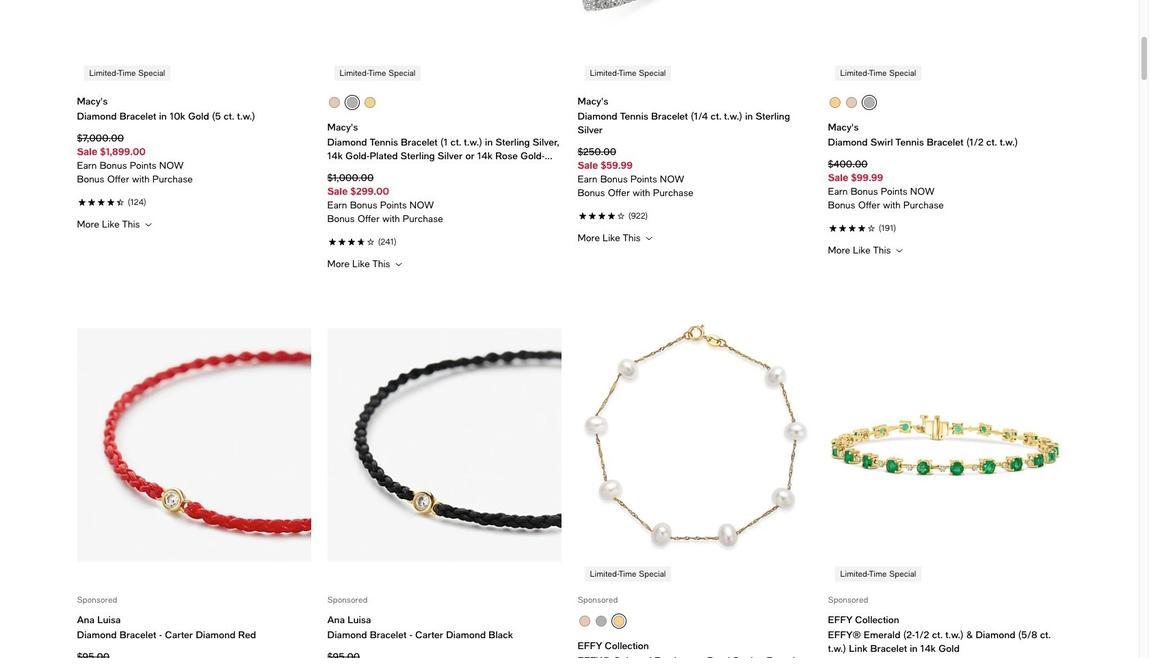 Task type: locate. For each thing, give the bounding box(es) containing it.
bonus offer with purchase. $39.99 diamond earrings with a macy's purchase. image up 4.1309 out of 5 rating with 191 reviews image
[[828, 199, 1062, 212]]

bonus offer with purchase. $39.99 diamond earrings with a macy's purchase. image up 4.4677 out of 5 rating with 124 reviews image
[[77, 173, 311, 186]]

color swatch yellow element
[[365, 97, 376, 108]]

earn bonus points now. checkout as a star rewards member to earn. image up 3.8905 out of 5 rating with 922 reviews image
[[578, 173, 812, 186]]

earn bonus points now. checkout as a star rewards member to earn. image up 4.1309 out of 5 rating with 191 reviews image
[[828, 185, 1062, 199]]

earn bonus points now. checkout as a star rewards member to earn. image up 4.4677 out of 5 rating with 124 reviews image
[[77, 159, 311, 173]]

color swatch sterling silver element
[[864, 97, 875, 108]]

bonus offer with purchase. $39.99 diamond earrings with a macy's purchase. image for 4.4677 out of 5 rating with 124 reviews image
[[77, 173, 311, 186]]

color swatch rose gold-plated sterling silver element
[[846, 97, 857, 108]]

bonus offer with purchase. $39.99 diamond earrings with a macy's purchase. image up 3.7054 out of 5 rating with 241 reviews image on the top left
[[327, 212, 561, 226]]

earn bonus points now. checkout as a star rewards member to earn. image up 3.7054 out of 5 rating with 241 reviews image on the top left
[[327, 199, 561, 212]]

earn bonus points now. checkout as a star rewards member to earn. image
[[77, 159, 311, 173], [578, 173, 812, 186], [828, 185, 1062, 199], [327, 199, 561, 212]]

color swatch white element
[[347, 97, 358, 108]]

earn bonus points now. checkout as a star rewards member to earn. image for bonus offer with purchase. $39.99 diamond earrings with a macy's purchase. image corresponding to 4.1309 out of 5 rating with 191 reviews image
[[828, 185, 1062, 199]]

bonus offer with purchase. $39.99 diamond earrings with a macy's purchase. image
[[77, 173, 311, 186], [578, 186, 812, 200], [828, 199, 1062, 212], [327, 212, 561, 226]]

color swatch white gold element
[[596, 616, 607, 627]]

bonus offer with purchase. $39.99 diamond earrings with a macy's purchase. image for 3.8905 out of 5 rating with 922 reviews image
[[578, 186, 812, 200]]

bonus offer with purchase. $39.99 diamond earrings with a macy's purchase. image up 3.8905 out of 5 rating with 922 reviews image
[[578, 186, 812, 200]]



Task type: vqa. For each thing, say whether or not it's contained in the screenshot.
Men's Quartz Analog Premium Dress Leather Brown Watch 45mm's Men's
no



Task type: describe. For each thing, give the bounding box(es) containing it.
earn bonus points now. checkout as a star rewards member to earn. image for bonus offer with purchase. $39.99 diamond earrings with a macy's purchase. image corresponding to 4.4677 out of 5 rating with 124 reviews image
[[77, 159, 311, 173]]

4.4677 out of 5 rating with 124 reviews image
[[77, 194, 311, 209]]

color swatch yellow gold element
[[614, 616, 625, 627]]

3.8905 out of 5 rating with 922 reviews image
[[578, 208, 812, 222]]

diamond bracelet in 10k gold (5 ct. t.w.) group
[[77, 0, 311, 230]]

4.1309 out of 5 rating with 191 reviews image
[[828, 220, 1062, 235]]

bonus offer with purchase. $39.99 diamond earrings with a macy's purchase. image for 4.1309 out of 5 rating with 191 reviews image
[[828, 199, 1062, 212]]

color swatch rose gold element
[[579, 616, 590, 627]]

diamond swirl tennis bracelet (1/2 ct. t.w.) group
[[828, 0, 1062, 256]]

earn bonus points now. checkout as a star rewards member to earn. image for bonus offer with purchase. $39.99 diamond earrings with a macy's purchase. image corresponding to 3.7054 out of 5 rating with 241 reviews image on the top left
[[327, 199, 561, 212]]

earn bonus points now. checkout as a star rewards member to earn. image for bonus offer with purchase. $39.99 diamond earrings with a macy's purchase. image related to 3.8905 out of 5 rating with 922 reviews image
[[578, 173, 812, 186]]

diamond tennis bracelet (1 ct. t.w.) in sterling silver, 14k gold-plated sterling silver or 14k rose gold-plated sterling silver group
[[327, 0, 561, 270]]

diamond tennis bracelet (1/4 ct. t.w.) in sterling silver group
[[578, 0, 812, 244]]

color swatch pink element
[[329, 97, 340, 108]]

3.7054 out of 5 rating with 241 reviews image
[[327, 234, 561, 248]]

color swatch gold-plated sterling silver element
[[830, 97, 841, 108]]

bonus offer with purchase. $39.99 diamond earrings with a macy's purchase. image for 3.7054 out of 5 rating with 241 reviews image on the top left
[[327, 212, 561, 226]]



